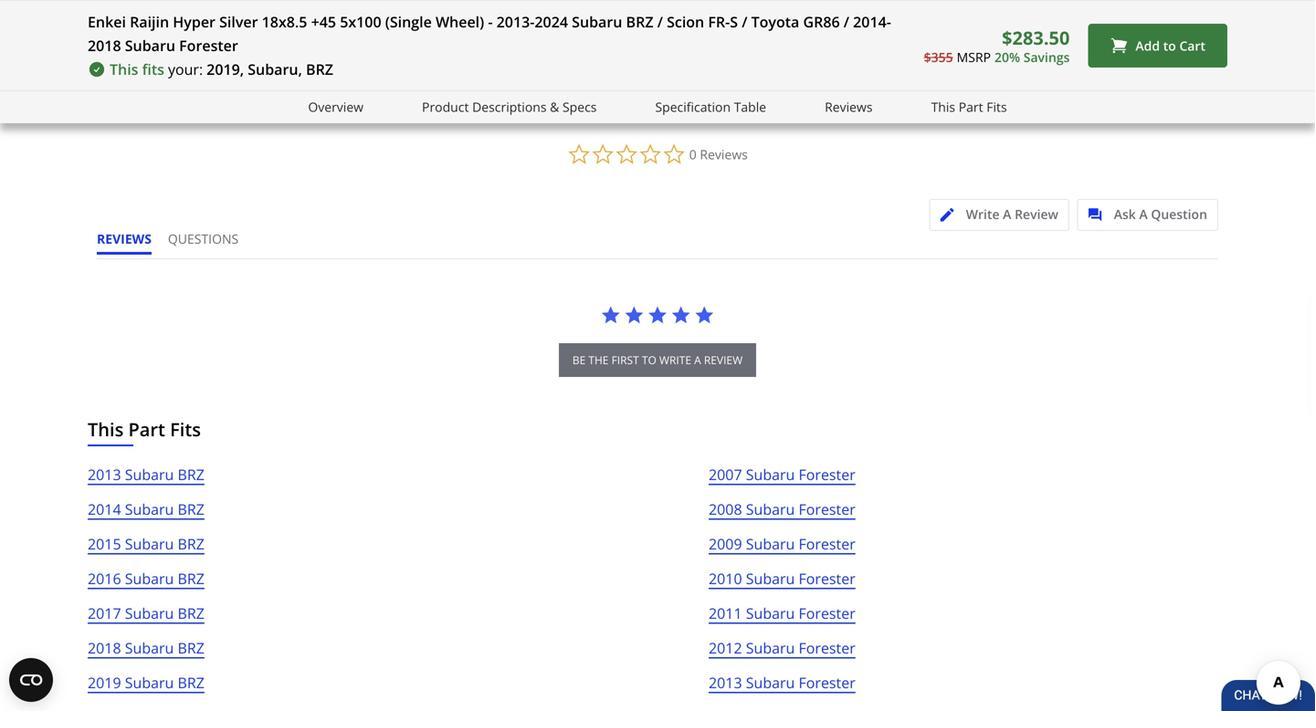 Task type: describe. For each thing, give the bounding box(es) containing it.
fumoto quick engine oil drain valve...
[[312, 7, 523, 24]]

1 horizontal spatial reviews
[[825, 98, 873, 116]]

tomei expreme ti titanium cat-back... link
[[137, 0, 350, 24]]

2012 subaru forester link
[[709, 637, 856, 671]]

specs
[[563, 98, 597, 116]]

subaru right (9)
[[572, 12, 623, 32]]

tomei expreme ti titanium cat-back...
[[137, 7, 350, 24]]

subaru for 2013 subaru brz
[[125, 465, 174, 485]]

20%
[[995, 48, 1021, 66]]

a for write
[[1003, 206, 1012, 223]]

subispeed facelift jdm link
[[1188, 0, 1316, 24]]

2009 subaru forester
[[709, 534, 856, 554]]

1 horizontal spatial -
[[609, 7, 613, 24]]

2013 subaru brz link
[[88, 463, 205, 498]]

brz for 2013 subaru brz
[[178, 465, 205, 485]]

subaru for 2011 subaru forester
[[746, 604, 795, 624]]

2014 subaru brz link
[[88, 498, 205, 533]]

2 jdm from the left
[[1292, 7, 1314, 24]]

forester for 2007 subaru forester
[[799, 465, 856, 485]]

1 vertical spatial this
[[932, 98, 956, 116]]

be
[[573, 353, 586, 368]]

$283.50
[[1002, 25, 1070, 50]]

subaru oem oil filter - 2015-2024... link
[[487, 0, 683, 24]]

3 / from the left
[[844, 12, 850, 32]]

forester for 2012 subaru forester
[[799, 639, 856, 658]]

2014-
[[854, 12, 892, 32]]

0 horizontal spatial this part fits
[[88, 417, 201, 442]]

fumoto
[[312, 7, 355, 24]]

to inside 'button'
[[642, 353, 657, 368]]

2010 subaru forester link
[[709, 567, 856, 602]]

subaru down raijin
[[125, 36, 175, 55]]

$355
[[924, 48, 954, 66]]

write
[[660, 353, 692, 368]]

0 horizontal spatial fits
[[170, 417, 201, 442]]

stock
[[766, 7, 796, 24]]

brz for 2017 subaru brz
[[178, 604, 205, 624]]

fumoto quick engine oil drain valve... link
[[312, 0, 523, 24]]

savings
[[1024, 48, 1070, 66]]

2009 subaru forester link
[[709, 533, 856, 567]]

reviews
[[97, 230, 152, 248]]

empty star image
[[1067, 26, 1081, 39]]

overview
[[308, 98, 364, 116]]

brz inside 'enkei raijin hyper silver 18x8.5 +45 5x100 (single wheel) - 2013-2024 subaru brz / scion fr-s / toyota gr86 / 2014- 2018 subaru forester'
[[626, 12, 654, 32]]

forester for 2010 subaru forester
[[799, 569, 856, 589]]

range...
[[828, 7, 872, 24]]

specification table link
[[656, 97, 767, 118]]

reviews link
[[825, 97, 873, 118]]

2015
[[88, 534, 121, 554]]

+45
[[311, 12, 336, 32]]

2010
[[709, 569, 742, 589]]

2017 subaru brz
[[88, 604, 205, 624]]

2014 subaru brz
[[88, 500, 205, 519]]

engine
[[393, 7, 430, 24]]

tomei
[[137, 7, 171, 24]]

2019 subaru brz link
[[88, 671, 205, 706]]

silver
[[219, 12, 258, 32]]

0
[[690, 146, 697, 163]]

0 reviews
[[690, 146, 748, 163]]

subaru for 2014 subaru brz
[[125, 500, 174, 519]]

2014
[[88, 500, 121, 519]]

(12) for tomei expreme ti titanium cat-back...
[[206, 24, 225, 39]]

brz for 2019 subaru brz
[[178, 673, 205, 693]]

olm jdm precision led lift gate... link
[[837, 0, 1026, 24]]

12 total reviews element for n/a
[[1013, 24, 1159, 39]]

2013 subaru brz
[[88, 465, 205, 485]]

2024
[[535, 12, 568, 32]]

0 vertical spatial part
[[959, 98, 984, 116]]

your:
[[168, 59, 203, 79]]

(single
[[385, 12, 432, 32]]

subaru for 2008 subaru forester
[[746, 500, 795, 519]]

write
[[966, 206, 1000, 223]]

write a review button
[[930, 199, 1070, 231]]

dialog image
[[1089, 208, 1112, 222]]

ti
[[227, 7, 237, 24]]

olm jdm precision led lift gate...
[[837, 7, 1026, 24]]

led
[[946, 7, 967, 24]]

2019 subaru brz
[[88, 673, 205, 693]]

oil inside fumoto quick engine oil drain valve... link
[[433, 7, 448, 24]]

overview link
[[308, 97, 364, 118]]

2017 subaru brz link
[[88, 602, 205, 637]]

2007 subaru forester link
[[709, 463, 856, 498]]

raijin
[[130, 12, 169, 32]]

this fits your: 2019, subaru, brz
[[110, 59, 334, 79]]

2013 for 2013 subaru forester
[[709, 673, 742, 693]]

0 vertical spatial this part fits
[[932, 98, 1007, 116]]

open widget image
[[9, 659, 53, 703]]

2019
[[88, 673, 121, 693]]

first
[[612, 353, 639, 368]]

oem
[[530, 7, 557, 24]]

2015 subaru brz link
[[88, 533, 205, 567]]

lift
[[970, 7, 988, 24]]

scion
[[667, 12, 705, 32]]

subaru for 2007 subaru forester
[[746, 465, 795, 485]]

heat
[[799, 7, 825, 24]]

ask a question
[[1114, 206, 1208, 223]]

facelift
[[1249, 7, 1289, 24]]

2016 subaru brz link
[[88, 567, 205, 602]]

subaru for 2015 subaru brz
[[125, 534, 174, 554]]

subaru,
[[248, 59, 302, 79]]

drain
[[451, 7, 482, 24]]

forester for 2009 subaru forester
[[799, 534, 856, 554]]

3 total reviews element
[[662, 24, 809, 39]]

ngk laser iridium stock heat range...
[[662, 7, 872, 24]]

write no frame image
[[941, 208, 964, 222]]

product
[[422, 98, 469, 116]]



Task type: locate. For each thing, give the bounding box(es) containing it.
forester down 2010 subaru forester link
[[799, 604, 856, 624]]

1 vertical spatial this part fits
[[88, 417, 201, 442]]

valve...
[[485, 7, 523, 24]]

2013 subaru forester
[[709, 673, 856, 693]]

1 vertical spatial part
[[128, 417, 165, 442]]

subaru down 2013 subaru brz link
[[125, 500, 174, 519]]

0 vertical spatial reviews
[[825, 98, 873, 116]]

subaru down 2008 subaru forester link
[[746, 534, 795, 554]]

1 (12) from the left
[[206, 24, 225, 39]]

forester inside 2012 subaru forester link
[[799, 639, 856, 658]]

olm
[[837, 7, 864, 24]]

2016
[[88, 569, 121, 589]]

0 vertical spatial this
[[110, 59, 138, 79]]

subaru down 2016 subaru brz link
[[125, 604, 174, 624]]

reviews right 0
[[700, 146, 748, 163]]

expreme
[[174, 7, 224, 24]]

subaru for 2009 subaru forester
[[746, 534, 795, 554]]

specification
[[656, 98, 731, 116]]

brz for 2018 subaru brz
[[178, 639, 205, 658]]

this
[[110, 59, 138, 79], [932, 98, 956, 116], [88, 417, 124, 442]]

subaru left oem
[[487, 7, 527, 24]]

/ right gr86
[[844, 12, 850, 32]]

forester up 2008 subaru forester
[[799, 465, 856, 485]]

back...
[[314, 7, 350, 24]]

toyota
[[752, 12, 800, 32]]

1 vertical spatial to
[[642, 353, 657, 368]]

cart
[[1180, 37, 1206, 54]]

2009
[[709, 534, 742, 554]]

5x100
[[340, 12, 382, 32]]

brz down 2017 subaru brz link
[[178, 639, 205, 658]]

descriptions
[[472, 98, 547, 116]]

brz down 2016 subaru brz link
[[178, 604, 205, 624]]

ask
[[1114, 206, 1136, 223]]

s
[[730, 12, 738, 32]]

2018 down 2017
[[88, 639, 121, 658]]

1 oil from the left
[[433, 7, 448, 24]]

table
[[734, 98, 767, 116]]

subaru for 2019 subaru brz
[[125, 673, 174, 693]]

gr86
[[804, 12, 840, 32]]

2 horizontal spatial /
[[844, 12, 850, 32]]

2013 down 2012 on the right bottom of page
[[709, 673, 742, 693]]

forester down 2009 subaru forester 'link'
[[799, 569, 856, 589]]

forester down 2011 subaru forester link
[[799, 639, 856, 658]]

2 (12) from the left
[[1081, 24, 1100, 39]]

subaru up 2008 subaru forester
[[746, 465, 795, 485]]

this down $355
[[932, 98, 956, 116]]

1 horizontal spatial 12 total reviews element
[[1013, 24, 1159, 39]]

0 horizontal spatial -
[[488, 12, 493, 32]]

-
[[609, 7, 613, 24], [488, 12, 493, 32]]

1 horizontal spatial 2013
[[709, 673, 742, 693]]

9 total reviews element
[[487, 24, 633, 39]]

2 total reviews element
[[1188, 24, 1316, 39]]

brz for 2014 subaru brz
[[178, 500, 205, 519]]

2 vertical spatial this
[[88, 417, 124, 442]]

this up 2013 subaru brz
[[88, 417, 124, 442]]

star image
[[164, 26, 178, 39], [178, 26, 192, 39], [192, 26, 206, 39], [312, 26, 326, 39], [367, 26, 381, 39], [515, 26, 528, 39], [542, 26, 556, 39], [662, 26, 676, 39], [717, 26, 731, 39], [865, 26, 879, 39], [1013, 26, 1026, 39], [1040, 26, 1054, 39], [1188, 26, 1201, 39], [624, 305, 644, 325], [648, 305, 668, 325], [671, 305, 691, 325], [695, 305, 715, 325]]

2011
[[709, 604, 742, 624]]

a for ask
[[1140, 206, 1148, 223]]

1 horizontal spatial jdm
[[1292, 7, 1314, 24]]

- right filter
[[609, 7, 613, 24]]

7 total reviews element
[[312, 24, 458, 39]]

0 horizontal spatial (12)
[[206, 24, 225, 39]]

(12)
[[206, 24, 225, 39], [1081, 24, 1100, 39]]

2018 inside 'enkei raijin hyper silver 18x8.5 +45 5x100 (single wheel) - 2013-2024 subaru brz / scion fr-s / toyota gr86 / 2014- 2018 subaru forester'
[[88, 36, 121, 55]]

0 horizontal spatial /
[[658, 12, 663, 32]]

subaru for 2013 subaru forester
[[746, 673, 795, 693]]

forester inside 2013 subaru forester link
[[799, 673, 856, 693]]

laser
[[690, 7, 720, 24]]

0 vertical spatial fits
[[987, 98, 1007, 116]]

forester inside 2010 subaru forester link
[[799, 569, 856, 589]]

brz for 2016 subaru brz
[[178, 569, 205, 589]]

1 12 total reviews element from the left
[[137, 24, 283, 39]]

0 horizontal spatial to
[[642, 353, 657, 368]]

subaru down 2012 subaru forester link
[[746, 673, 795, 693]]

2015-
[[616, 7, 647, 24]]

2018 subaru brz link
[[88, 637, 205, 671]]

0 horizontal spatial jdm
[[867, 7, 889, 24]]

hyper
[[173, 12, 216, 32]]

ngk
[[662, 7, 687, 24]]

1 vertical spatial 2013
[[709, 673, 742, 693]]

to inside button
[[1164, 37, 1177, 54]]

this left fits
[[110, 59, 138, 79]]

2 a from the left
[[1140, 206, 1148, 223]]

part down msrp
[[959, 98, 984, 116]]

question
[[1152, 206, 1208, 223]]

fits
[[142, 59, 164, 79]]

(12) for n/a
[[1081, 24, 1100, 39]]

fits up 2013 subaru brz
[[170, 417, 201, 442]]

18x8.5
[[262, 12, 307, 32]]

1 horizontal spatial (12)
[[1081, 24, 1100, 39]]

forester down '2007 subaru forester' link
[[799, 500, 856, 519]]

a right write
[[1003, 206, 1012, 223]]

oil
[[433, 7, 448, 24], [560, 7, 575, 24]]

/ right 's'
[[742, 12, 748, 32]]

2011 subaru forester link
[[709, 602, 856, 637]]

4 total reviews element
[[837, 24, 984, 39]]

0 horizontal spatial part
[[128, 417, 165, 442]]

jdm right olm
[[867, 7, 889, 24]]

(12) right the $283.50
[[1081, 24, 1100, 39]]

this part fits up 2013 subaru brz
[[88, 417, 201, 442]]

- right drain
[[488, 12, 493, 32]]

subaru down 2009 subaru forester 'link'
[[746, 569, 795, 589]]

forester up this fits your: 2019, subaru, brz
[[179, 36, 238, 55]]

a
[[695, 353, 701, 368]]

2013 subaru forester link
[[709, 671, 856, 706]]

12 total reviews element
[[137, 24, 283, 39], [1013, 24, 1159, 39]]

titanium
[[240, 7, 289, 24]]

to right "first"
[[642, 353, 657, 368]]

12 total reviews element for tomei expreme ti titanium cat-back...
[[137, 24, 283, 39]]

1 horizontal spatial a
[[1140, 206, 1148, 223]]

2013
[[88, 465, 121, 485], [709, 673, 742, 693]]

1 horizontal spatial part
[[959, 98, 984, 116]]

product descriptions & specs link
[[422, 97, 597, 118]]

forester inside 2009 subaru forester 'link'
[[799, 534, 856, 554]]

review
[[704, 353, 743, 368]]

subaru down '2007 subaru forester' link
[[746, 500, 795, 519]]

brz down 2015 subaru brz link
[[178, 569, 205, 589]]

0 horizontal spatial 12 total reviews element
[[137, 24, 283, 39]]

1 horizontal spatial /
[[742, 12, 748, 32]]

forester inside '2007 subaru forester' link
[[799, 465, 856, 485]]

subaru down 2015 subaru brz link
[[125, 569, 174, 589]]

brz up overview
[[306, 59, 334, 79]]

forester down 2008 subaru forester link
[[799, 534, 856, 554]]

brz left "ngk"
[[626, 12, 654, 32]]

0 vertical spatial 2013
[[88, 465, 121, 485]]

2 oil from the left
[[560, 7, 575, 24]]

subaru inside 'link'
[[746, 534, 795, 554]]

brz down 2013 subaru brz link
[[178, 500, 205, 519]]

brz up 2014 subaru brz
[[178, 465, 205, 485]]

subaru for 2018 subaru brz
[[125, 639, 174, 658]]

this part fits link
[[932, 97, 1007, 118]]

add to cart
[[1136, 37, 1206, 54]]

(3)
[[731, 24, 744, 39]]

2013-
[[497, 12, 535, 32]]

gate...
[[991, 7, 1026, 24]]

subaru for 2016 subaru brz
[[125, 569, 174, 589]]

subaru for 2017 subaru brz
[[125, 604, 174, 624]]

forester for 2011 subaru forester
[[799, 604, 856, 624]]

0 horizontal spatial reviews
[[700, 146, 748, 163]]

forester down 2012 subaru forester link
[[799, 673, 856, 693]]

2018 subaru brz
[[88, 639, 205, 658]]

brz for 2015 subaru brz
[[178, 534, 205, 554]]

1 a from the left
[[1003, 206, 1012, 223]]

1 horizontal spatial oil
[[560, 7, 575, 24]]

be the first to write a review button
[[559, 343, 757, 377]]

cat-
[[292, 7, 314, 24]]

fits down 20%
[[987, 98, 1007, 116]]

review
[[1015, 206, 1059, 223]]

brz
[[626, 12, 654, 32], [306, 59, 334, 79], [178, 465, 205, 485], [178, 500, 205, 519], [178, 534, 205, 554], [178, 569, 205, 589], [178, 604, 205, 624], [178, 639, 205, 658], [178, 673, 205, 693]]

filter
[[578, 7, 606, 24]]

2 12 total reviews element from the left
[[1013, 24, 1159, 39]]

oil inside subaru oem oil filter - 2015-2024... link
[[560, 7, 575, 24]]

(12) left ti
[[206, 24, 225, 39]]

2007
[[709, 465, 742, 485]]

jdm
[[867, 7, 889, 24], [1292, 7, 1314, 24]]

fr-
[[708, 12, 730, 32]]

0 horizontal spatial oil
[[433, 7, 448, 24]]

forester inside 2011 subaru forester link
[[799, 604, 856, 624]]

2008
[[709, 500, 742, 519]]

ask a question button
[[1078, 199, 1219, 231]]

subaru up 2014 subaru brz
[[125, 465, 174, 485]]

forester for 2008 subaru forester
[[799, 500, 856, 519]]

2010 subaru forester
[[709, 569, 856, 589]]

forester inside 'enkei raijin hyper silver 18x8.5 +45 5x100 (single wheel) - 2013-2024 subaru brz / scion fr-s / toyota gr86 / 2014- 2018 subaru forester'
[[179, 36, 238, 55]]

reviews down 2014-
[[825, 98, 873, 116]]

1 vertical spatial reviews
[[700, 146, 748, 163]]

this part fits
[[932, 98, 1007, 116], [88, 417, 201, 442]]

2013 up "2014"
[[88, 465, 121, 485]]

write a review
[[966, 206, 1059, 223]]

the
[[589, 353, 609, 368]]

1 horizontal spatial to
[[1164, 37, 1177, 54]]

n/a link
[[1013, 0, 1159, 24]]

subaru for 2012 subaru forester
[[746, 639, 795, 658]]

star image
[[137, 26, 151, 39], [151, 26, 164, 39], [326, 26, 340, 39], [340, 26, 353, 39], [353, 26, 367, 39], [487, 26, 501, 39], [501, 26, 515, 39], [528, 26, 542, 39], [676, 26, 690, 39], [690, 26, 703, 39], [703, 26, 717, 39], [837, 26, 851, 39], [851, 26, 865, 39], [879, 26, 892, 39], [1026, 26, 1040, 39], [1054, 26, 1067, 39], [601, 305, 621, 325]]

tab list containing reviews
[[97, 230, 255, 259]]

subaru down 2017 subaru brz link
[[125, 639, 174, 658]]

2007 subaru forester
[[709, 465, 856, 485]]

a right ask
[[1140, 206, 1148, 223]]

1 vertical spatial 2018
[[88, 639, 121, 658]]

2 / from the left
[[742, 12, 748, 32]]

0 horizontal spatial 2013
[[88, 465, 121, 485]]

0 vertical spatial to
[[1164, 37, 1177, 54]]

1 horizontal spatial fits
[[987, 98, 1007, 116]]

subaru down 2014 subaru brz link
[[125, 534, 174, 554]]

/ left scion
[[658, 12, 663, 32]]

forester for 2013 subaru forester
[[799, 673, 856, 693]]

2 2018 from the top
[[88, 639, 121, 658]]

0 horizontal spatial a
[[1003, 206, 1012, 223]]

to right add
[[1164, 37, 1177, 54]]

part up 2013 subaru brz
[[128, 417, 165, 442]]

2018 down enkei in the top left of the page
[[88, 36, 121, 55]]

this part fits down msrp
[[932, 98, 1007, 116]]

fits
[[987, 98, 1007, 116], [170, 417, 201, 442]]

2012
[[709, 639, 742, 658]]

add
[[1136, 37, 1160, 54]]

msrp
[[957, 48, 991, 66]]

forester inside 2008 subaru forester link
[[799, 500, 856, 519]]

1 / from the left
[[658, 12, 663, 32]]

tab list
[[97, 230, 255, 259]]

subaru down 2010 subaru forester link
[[746, 604, 795, 624]]

n/a
[[1013, 7, 1033, 24]]

brz down 2018 subaru brz link
[[178, 673, 205, 693]]

1 jdm from the left
[[867, 7, 889, 24]]

2013 for 2013 subaru brz
[[88, 465, 121, 485]]

a
[[1003, 206, 1012, 223], [1140, 206, 1148, 223]]

$283.50 $355 msrp 20% savings
[[924, 25, 1070, 66]]

subaru down 2011 subaru forester link
[[746, 639, 795, 658]]

1 2018 from the top
[[88, 36, 121, 55]]

- inside 'enkei raijin hyper silver 18x8.5 +45 5x100 (single wheel) - 2013-2024 subaru brz / scion fr-s / toyota gr86 / 2014- 2018 subaru forester'
[[488, 12, 493, 32]]

subaru oem oil filter - 2015-2024...
[[487, 7, 683, 24]]

1 vertical spatial fits
[[170, 417, 201, 442]]

jdm right facelift
[[1292, 7, 1314, 24]]

0 vertical spatial 2018
[[88, 36, 121, 55]]

subaru for 2010 subaru forester
[[746, 569, 795, 589]]

brz down 2014 subaru brz link
[[178, 534, 205, 554]]

subaru down 2018 subaru brz link
[[125, 673, 174, 693]]

&
[[550, 98, 559, 116]]

1 horizontal spatial this part fits
[[932, 98, 1007, 116]]



Task type: vqa. For each thing, say whether or not it's contained in the screenshot.


